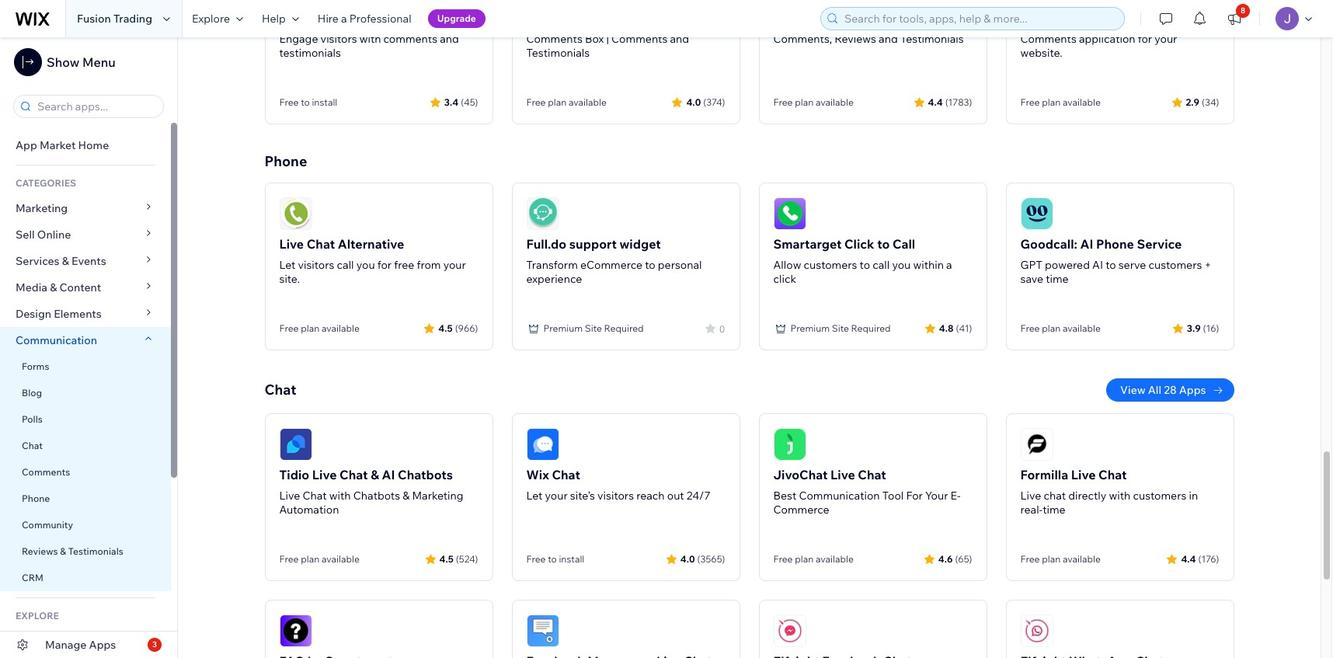 Task type: vqa. For each thing, say whether or not it's contained in the screenshot.


Task type: describe. For each thing, give the bounding box(es) containing it.
0 vertical spatial phone
[[265, 152, 307, 170]]

engage visitors with comments and testimonials
[[279, 32, 459, 60]]

available for 4.0 (374)
[[569, 96, 607, 108]]

plan for 4.5 (524)
[[301, 553, 320, 565]]

marketing link
[[0, 195, 171, 221]]

reviews & testimonials link
[[0, 539, 171, 565]]

comments right "|"
[[612, 32, 668, 46]]

to up facebook messenger live chat logo
[[548, 553, 557, 565]]

2 horizontal spatial testimonials
[[901, 32, 964, 46]]

& for content
[[50, 281, 57, 295]]

best
[[774, 489, 797, 503]]

comments for comments box | comments and testimonials
[[526, 32, 583, 46]]

chat inside jivochat live chat best communication tool for your e- commerce
[[858, 467, 887, 483]]

phone inside sidebar element
[[22, 493, 50, 504]]

explore
[[192, 12, 230, 26]]

chat right tidio
[[340, 467, 368, 483]]

+
[[1205, 258, 1212, 272]]

sell online link
[[0, 221, 171, 248]]

4.8 (41)
[[939, 322, 973, 334]]

testimonials inside sidebar element
[[68, 546, 123, 557]]

1 horizontal spatial reviews
[[835, 32, 877, 46]]

1 vertical spatial ai
[[1093, 258, 1103, 272]]

formilla
[[1021, 467, 1069, 483]]

and for comments box | comments and testimonials
[[670, 32, 689, 46]]

to down the testimonials
[[301, 96, 310, 108]]

comments box | comments and testimonials
[[526, 32, 689, 60]]

a inside the smartarget click to call allow customers to call you within a click
[[947, 258, 952, 272]]

available for 4.4 (1783)
[[816, 96, 854, 108]]

plan for 4.4 (176)
[[1042, 553, 1061, 565]]

help button
[[253, 0, 308, 37]]

4.5 for 4.5 (524)
[[439, 553, 454, 565]]

view all 28 apps
[[1121, 383, 1206, 397]]

personal
[[658, 258, 702, 272]]

available for 3.9 (16)
[[1063, 322, 1101, 334]]

required for call
[[851, 322, 891, 334]]

automation
[[279, 503, 339, 517]]

customers inside formilla live chat live chat directly with customers in real-time
[[1133, 489, 1187, 503]]

hire
[[318, 12, 339, 26]]

plan for 4.6 (65)
[[795, 553, 814, 565]]

|
[[606, 32, 609, 46]]

4.5 (966)
[[439, 322, 478, 334]]

reach
[[637, 489, 665, 503]]

chat down tidio
[[303, 489, 327, 503]]

chat inside formilla live chat live chat directly with customers in real-time
[[1099, 467, 1127, 483]]

free plan available for 4.5 (966)
[[279, 322, 360, 334]]

full.do support widget logo image
[[526, 197, 559, 230]]

site for call
[[832, 322, 849, 334]]

free to install for 3.4 (45)
[[279, 96, 338, 108]]

free for 4.0 (3565)
[[526, 553, 546, 565]]

4.4 (1783)
[[928, 96, 973, 108]]

(65)
[[955, 553, 973, 565]]

events
[[72, 254, 106, 268]]

(1783)
[[945, 96, 973, 108]]

box
[[585, 32, 604, 46]]

for inside the live chat alternative let visitors call you for free from your site.
[[377, 258, 392, 272]]

explore
[[16, 610, 59, 622]]

design
[[16, 307, 51, 321]]

show menu
[[47, 54, 116, 70]]

0 vertical spatial a
[[341, 12, 347, 26]]

premium site required for transform
[[544, 322, 644, 334]]

alternative
[[338, 236, 404, 252]]

show
[[47, 54, 80, 70]]

tidio live chat & ai chatbots live chat with chatbots & marketing automation
[[279, 467, 464, 517]]

(34)
[[1202, 96, 1220, 108]]

smartarget click to call allow customers to call you within a click
[[774, 236, 952, 286]]

real-
[[1021, 503, 1043, 517]]

phone link
[[0, 486, 171, 512]]

live chat alternative let visitors call you for free from your site.
[[279, 236, 466, 286]]

plan for 3.9 (16)
[[1042, 322, 1061, 334]]

comments for comments
[[22, 466, 70, 478]]

8
[[1241, 5, 1246, 16]]

4.4 (176)
[[1182, 553, 1220, 565]]

3.4 (45)
[[444, 96, 478, 108]]

in
[[1189, 489, 1198, 503]]

visitors inside wix chat let your site's visitors reach out 24/7
[[598, 489, 634, 503]]

2.9
[[1186, 96, 1200, 108]]

fusion
[[77, 12, 111, 26]]

service
[[1137, 236, 1182, 252]]

testimonials
[[279, 46, 341, 60]]

live chat alternative logo image
[[279, 197, 312, 230]]

reviews & testimonials
[[22, 546, 123, 557]]

application
[[1079, 32, 1136, 46]]

4.0 (3565)
[[681, 553, 725, 565]]

live down tidio
[[279, 489, 300, 503]]

free for 4.4 (176)
[[1021, 553, 1040, 565]]

chat inside the live chat alternative let visitors call you for free from your site.
[[307, 236, 335, 252]]

plan for 4.5 (966)
[[301, 322, 320, 334]]

jivochat live chat best communication tool for your e- commerce
[[774, 467, 961, 517]]

free for 4.6 (65)
[[774, 553, 793, 565]]

comments,
[[774, 32, 832, 46]]

site's
[[570, 489, 595, 503]]

available for 4.5 (524)
[[322, 553, 360, 565]]

to down click
[[860, 258, 870, 272]]

comments
[[384, 32, 438, 46]]

testimonials inside comments box | comments and testimonials
[[526, 46, 590, 60]]

4.6 (65)
[[939, 553, 973, 565]]

24/7
[[687, 489, 711, 503]]

design elements link
[[0, 301, 171, 327]]

powered
[[1045, 258, 1090, 272]]

chat up tidio live chat & ai chatbots logo
[[265, 381, 296, 399]]

tidio live chat & ai chatbots logo image
[[279, 428, 312, 461]]

allow
[[774, 258, 802, 272]]

experience
[[526, 272, 582, 286]]

wix chat logo image
[[526, 428, 559, 461]]

with inside "tidio live chat & ai chatbots live chat with chatbots & marketing automation"
[[329, 489, 351, 503]]

free for 4.5 (966)
[[279, 322, 299, 334]]

visitors inside the live chat alternative let visitors call you for free from your site.
[[298, 258, 334, 272]]

communication inside sidebar element
[[16, 333, 100, 347]]

plan for 4.0 (374)
[[548, 96, 567, 108]]

& for testimonials
[[60, 546, 66, 557]]

comments, reviews and testimonials
[[774, 32, 964, 46]]

sell
[[16, 228, 35, 242]]

marketing inside "tidio live chat & ai chatbots live chat with chatbots & marketing automation"
[[412, 489, 464, 503]]

time inside formilla live chat live chat directly with customers in real-time
[[1043, 503, 1066, 517]]

call
[[893, 236, 916, 252]]

(524)
[[456, 553, 478, 565]]

commerce
[[774, 503, 830, 517]]

chat link
[[0, 433, 171, 459]]

live inside the live chat alternative let visitors call you for free from your site.
[[279, 236, 304, 252]]

install for 4.0 (3565)
[[559, 553, 585, 565]]

hire a professional link
[[308, 0, 421, 37]]

& for events
[[62, 254, 69, 268]]

chat
[[1044, 489, 1066, 503]]

(3565)
[[698, 553, 725, 565]]

to left call
[[877, 236, 890, 252]]

support
[[569, 236, 617, 252]]

1 vertical spatial chatbots
[[353, 489, 400, 503]]

e-
[[951, 489, 961, 503]]

live right tidio
[[312, 467, 337, 483]]

3 and from the left
[[879, 32, 898, 46]]

manage apps
[[45, 638, 116, 652]]

(374)
[[703, 96, 725, 108]]

live up the directly
[[1071, 467, 1096, 483]]

free for 3.4 (45)
[[279, 96, 299, 108]]

faq by smartarget logo image
[[279, 615, 312, 647]]

customers inside goodcall: ai phone service gpt powered ai to serve customers + save time
[[1149, 258, 1202, 272]]

communication inside jivochat live chat best communication tool for your e- commerce
[[799, 489, 880, 503]]

ai inside "tidio live chat & ai chatbots live chat with chatbots & marketing automation"
[[382, 467, 395, 483]]

app market home link
[[0, 132, 171, 159]]

28
[[1164, 383, 1177, 397]]

(966)
[[455, 322, 478, 334]]

comments application for your website.
[[1021, 32, 1178, 60]]

4.5 (524)
[[439, 553, 478, 565]]

elements
[[54, 307, 102, 321]]

call inside the smartarget click to call allow customers to call you within a click
[[873, 258, 890, 272]]

premium for full.do
[[544, 322, 583, 334]]

your for application
[[1155, 32, 1178, 46]]

services & events
[[16, 254, 106, 268]]

4.0 for 4.0 (3565)
[[681, 553, 695, 565]]

free plan available for 4.4 (1783)
[[774, 96, 854, 108]]

required for transform
[[604, 322, 644, 334]]

elfsight facebook chat logo image
[[774, 615, 806, 647]]



Task type: locate. For each thing, give the bounding box(es) containing it.
reviews up crm
[[22, 546, 58, 557]]

2 vertical spatial your
[[545, 489, 568, 503]]

2 site from the left
[[832, 322, 849, 334]]

tool
[[883, 489, 904, 503]]

visitors down live chat alternative logo
[[298, 258, 334, 272]]

4.4
[[928, 96, 943, 108], [1182, 553, 1196, 565]]

0
[[719, 323, 725, 335]]

free
[[279, 96, 299, 108], [526, 96, 546, 108], [774, 96, 793, 108], [1021, 96, 1040, 108], [279, 322, 299, 334], [1021, 322, 1040, 334], [279, 553, 299, 565], [526, 553, 546, 565], [774, 553, 793, 565], [1021, 553, 1040, 565]]

free down site.
[[279, 322, 299, 334]]

your for chat
[[545, 489, 568, 503]]

2 premium site required from the left
[[791, 322, 891, 334]]

2 vertical spatial ai
[[382, 467, 395, 483]]

4.0 left (3565)
[[681, 553, 695, 565]]

2 you from the left
[[892, 258, 911, 272]]

and for engage visitors with comments and testimonials
[[440, 32, 459, 46]]

visitors down "hire"
[[321, 32, 357, 46]]

(176)
[[1199, 553, 1220, 565]]

0 horizontal spatial testimonials
[[68, 546, 123, 557]]

0 vertical spatial apps
[[1179, 383, 1206, 397]]

0 vertical spatial let
[[279, 258, 296, 272]]

customers down service
[[1149, 258, 1202, 272]]

4.4 for 4.4 (1783)
[[928, 96, 943, 108]]

free down automation
[[279, 553, 299, 565]]

3.4
[[444, 96, 459, 108]]

1 vertical spatial 4.4
[[1182, 553, 1196, 565]]

1 premium site required from the left
[[544, 322, 644, 334]]

services & events link
[[0, 248, 171, 274]]

free plan available for 4.0 (374)
[[526, 96, 607, 108]]

upgrade
[[437, 12, 476, 24]]

free plan available down real-
[[1021, 553, 1101, 565]]

install down site's
[[559, 553, 585, 565]]

your inside comments application for your website.
[[1155, 32, 1178, 46]]

communication down design elements
[[16, 333, 100, 347]]

your right application
[[1155, 32, 1178, 46]]

1 horizontal spatial install
[[559, 553, 585, 565]]

1 vertical spatial apps
[[89, 638, 116, 652]]

within
[[913, 258, 944, 272]]

categories
[[16, 177, 76, 189]]

customers
[[804, 258, 858, 272], [1149, 258, 1202, 272], [1133, 489, 1187, 503]]

4.8
[[939, 322, 954, 334]]

you down call
[[892, 258, 911, 272]]

3
[[152, 640, 157, 650]]

sidebar element
[[0, 37, 178, 658]]

jivochat live chat logo image
[[774, 428, 806, 461]]

for
[[1138, 32, 1152, 46], [377, 258, 392, 272]]

let inside wix chat let your site's visitors reach out 24/7
[[526, 489, 543, 503]]

phone inside goodcall: ai phone service gpt powered ai to serve customers + save time
[[1096, 236, 1134, 252]]

available down comments,
[[816, 96, 854, 108]]

live inside jivochat live chat best communication tool for your e- commerce
[[831, 467, 855, 483]]

1 vertical spatial install
[[559, 553, 585, 565]]

free plan available down site.
[[279, 322, 360, 334]]

let
[[279, 258, 296, 272], [526, 489, 543, 503]]

0 horizontal spatial a
[[341, 12, 347, 26]]

1 you from the left
[[356, 258, 375, 272]]

available for 2.9 (34)
[[1063, 96, 1101, 108]]

0 horizontal spatial premium
[[544, 322, 583, 334]]

for inside comments application for your website.
[[1138, 32, 1152, 46]]

chat up tool
[[858, 467, 887, 483]]

1 vertical spatial 4.0
[[681, 553, 695, 565]]

crm link
[[0, 565, 171, 591]]

0 vertical spatial chatbots
[[398, 467, 453, 483]]

1 horizontal spatial site
[[832, 322, 849, 334]]

media & content
[[16, 281, 101, 295]]

free down website.
[[1021, 96, 1040, 108]]

(41)
[[956, 322, 973, 334]]

free plan available for 3.9 (16)
[[1021, 322, 1101, 334]]

smartarget click to call logo image
[[774, 197, 806, 230]]

your inside the live chat alternative let visitors call you for free from your site.
[[443, 258, 466, 272]]

premium site required down experience
[[544, 322, 644, 334]]

jivochat
[[774, 467, 828, 483]]

your
[[926, 489, 948, 503]]

available
[[569, 96, 607, 108], [816, 96, 854, 108], [1063, 96, 1101, 108], [322, 322, 360, 334], [1063, 322, 1101, 334], [322, 553, 360, 565], [816, 553, 854, 565], [1063, 553, 1101, 565]]

phone up serve
[[1096, 236, 1134, 252]]

free for 4.4 (1783)
[[774, 96, 793, 108]]

4.4 left the (176)
[[1182, 553, 1196, 565]]

1 required from the left
[[604, 322, 644, 334]]

0 vertical spatial visitors
[[321, 32, 357, 46]]

your inside wix chat let your site's visitors reach out 24/7
[[545, 489, 568, 503]]

hire a professional
[[318, 12, 412, 26]]

available down powered
[[1063, 322, 1101, 334]]

1 vertical spatial free to install
[[526, 553, 585, 565]]

1 vertical spatial reviews
[[22, 546, 58, 557]]

free plan available for 4.5 (524)
[[279, 553, 360, 565]]

0 vertical spatial reviews
[[835, 32, 877, 46]]

install for 3.4 (45)
[[312, 96, 338, 108]]

0 horizontal spatial apps
[[89, 638, 116, 652]]

live down live chat alternative logo
[[279, 236, 304, 252]]

1 horizontal spatial testimonials
[[526, 46, 590, 60]]

comments inside comments application for your website.
[[1021, 32, 1077, 46]]

community
[[22, 519, 73, 531]]

testimonials down search for tools, apps, help & more... field
[[901, 32, 964, 46]]

required down ecommerce
[[604, 322, 644, 334]]

communication link
[[0, 327, 171, 354]]

engage
[[279, 32, 318, 46]]

&
[[62, 254, 69, 268], [50, 281, 57, 295], [371, 467, 379, 483], [403, 489, 410, 503], [60, 546, 66, 557]]

to inside goodcall: ai phone service gpt powered ai to serve customers + save time
[[1106, 258, 1116, 272]]

and
[[440, 32, 459, 46], [670, 32, 689, 46], [879, 32, 898, 46]]

2 horizontal spatial your
[[1155, 32, 1178, 46]]

0 vertical spatial ai
[[1081, 236, 1094, 252]]

2 premium from the left
[[791, 322, 830, 334]]

0 horizontal spatial 4.4
[[928, 96, 943, 108]]

chat up the directly
[[1099, 467, 1127, 483]]

reviews inside sidebar element
[[22, 546, 58, 557]]

available down automation
[[322, 553, 360, 565]]

sell online
[[16, 228, 71, 242]]

site
[[585, 322, 602, 334], [832, 322, 849, 334]]

apps inside sidebar element
[[89, 638, 116, 652]]

1 vertical spatial time
[[1043, 503, 1066, 517]]

required down the smartarget click to call allow customers to call you within a click
[[851, 322, 891, 334]]

free for 2.9 (34)
[[1021, 96, 1040, 108]]

available down the live chat alternative let visitors call you for free from your site.
[[322, 322, 360, 334]]

help
[[262, 12, 286, 26]]

site down the smartarget click to call allow customers to call you within a click
[[832, 322, 849, 334]]

free plan available for 4.6 (65)
[[774, 553, 854, 565]]

install down the testimonials
[[312, 96, 338, 108]]

1 horizontal spatial let
[[526, 489, 543, 503]]

phone
[[265, 152, 307, 170], [1096, 236, 1134, 252], [22, 493, 50, 504]]

1 vertical spatial your
[[443, 258, 466, 272]]

free plan available down automation
[[279, 553, 360, 565]]

call down click
[[873, 258, 890, 272]]

0 vertical spatial 4.4
[[928, 96, 943, 108]]

1 horizontal spatial free to install
[[526, 553, 585, 565]]

0 horizontal spatial required
[[604, 322, 644, 334]]

communication down jivochat at the right of page
[[799, 489, 880, 503]]

1 horizontal spatial and
[[670, 32, 689, 46]]

0 horizontal spatial free to install
[[279, 96, 338, 108]]

available down comments box | comments and testimonials
[[569, 96, 607, 108]]

free right (45)
[[526, 96, 546, 108]]

free plan available for 4.4 (176)
[[1021, 553, 1101, 565]]

chat down polls
[[22, 440, 43, 451]]

all
[[1148, 383, 1162, 397]]

to left serve
[[1106, 258, 1116, 272]]

you
[[356, 258, 375, 272], [892, 258, 911, 272]]

1 vertical spatial marketing
[[412, 489, 464, 503]]

4.4 for 4.4 (176)
[[1182, 553, 1196, 565]]

0 horizontal spatial reviews
[[22, 546, 58, 557]]

let inside the live chat alternative let visitors call you for free from your site.
[[279, 258, 296, 272]]

visitors right site's
[[598, 489, 634, 503]]

1 horizontal spatial your
[[545, 489, 568, 503]]

1 vertical spatial let
[[526, 489, 543, 503]]

0 horizontal spatial marketing
[[16, 201, 68, 215]]

1 call from the left
[[337, 258, 354, 272]]

1 horizontal spatial premium site required
[[791, 322, 891, 334]]

1 premium from the left
[[544, 322, 583, 334]]

community link
[[0, 512, 171, 539]]

time inside goodcall: ai phone service gpt powered ai to serve customers + save time
[[1046, 272, 1069, 286]]

testimonials down community link
[[68, 546, 123, 557]]

polls
[[22, 413, 43, 425]]

1 vertical spatial for
[[377, 258, 392, 272]]

chat inside sidebar element
[[22, 440, 43, 451]]

full.do support widget transform ecommerce to personal experience
[[526, 236, 702, 286]]

free to install for 4.0 (3565)
[[526, 553, 585, 565]]

comments link
[[0, 459, 171, 486]]

live left chat
[[1021, 489, 1042, 503]]

0 horizontal spatial let
[[279, 258, 296, 272]]

2 vertical spatial visitors
[[598, 489, 634, 503]]

directly
[[1069, 489, 1107, 503]]

1 horizontal spatial required
[[851, 322, 891, 334]]

1 horizontal spatial marketing
[[412, 489, 464, 503]]

Search for tools, apps, help & more... field
[[840, 8, 1120, 30]]

0 horizontal spatial phone
[[22, 493, 50, 504]]

premium for smartarget
[[791, 322, 830, 334]]

0 horizontal spatial you
[[356, 258, 375, 272]]

premium down experience
[[544, 322, 583, 334]]

free down save
[[1021, 322, 1040, 334]]

4.5 for 4.5 (966)
[[439, 322, 453, 334]]

4.5 left (966)
[[439, 322, 453, 334]]

premium
[[544, 322, 583, 334], [791, 322, 830, 334]]

with inside engage visitors with comments and testimonials
[[360, 32, 381, 46]]

ecommerce
[[580, 258, 643, 272]]

online
[[37, 228, 71, 242]]

1 horizontal spatial you
[[892, 258, 911, 272]]

premium down click
[[791, 322, 830, 334]]

your left site's
[[545, 489, 568, 503]]

free to install down site's
[[526, 553, 585, 565]]

time left the directly
[[1043, 503, 1066, 517]]

2 horizontal spatial with
[[1109, 489, 1131, 503]]

goodcall: ai phone service  logo image
[[1021, 197, 1053, 230]]

let down live chat alternative logo
[[279, 258, 296, 272]]

0 horizontal spatial premium site required
[[544, 322, 644, 334]]

Search apps... field
[[33, 96, 159, 117]]

free to install down the testimonials
[[279, 96, 338, 108]]

2 and from the left
[[670, 32, 689, 46]]

blog link
[[0, 380, 171, 406]]

free plan available down box on the top of page
[[526, 96, 607, 108]]

4.5
[[439, 322, 453, 334], [439, 553, 454, 565]]

premium site required for call
[[791, 322, 891, 334]]

1 horizontal spatial phone
[[265, 152, 307, 170]]

free down the testimonials
[[279, 96, 299, 108]]

comments left box on the top of page
[[526, 32, 583, 46]]

chat inside wix chat let your site's visitors reach out 24/7
[[552, 467, 580, 483]]

free for 4.5 (524)
[[279, 553, 299, 565]]

0 vertical spatial install
[[312, 96, 338, 108]]

0 horizontal spatial call
[[337, 258, 354, 272]]

apps
[[1179, 383, 1206, 397], [89, 638, 116, 652]]

to down the widget on the top of the page
[[645, 258, 656, 272]]

time right save
[[1046, 272, 1069, 286]]

plan for 4.4 (1783)
[[795, 96, 814, 108]]

customers inside the smartarget click to call allow customers to call you within a click
[[804, 258, 858, 272]]

required
[[604, 322, 644, 334], [851, 322, 891, 334]]

elfsight whatsapp chat logo image
[[1021, 615, 1053, 647]]

save
[[1021, 272, 1044, 286]]

0 vertical spatial time
[[1046, 272, 1069, 286]]

0 vertical spatial your
[[1155, 32, 1178, 46]]

0 vertical spatial for
[[1138, 32, 1152, 46]]

apps right the 28
[[1179, 383, 1206, 397]]

1 vertical spatial visitors
[[298, 258, 334, 272]]

free for 3.9 (16)
[[1021, 322, 1040, 334]]

4.0
[[687, 96, 701, 108], [681, 553, 695, 565]]

1 horizontal spatial with
[[360, 32, 381, 46]]

time
[[1046, 272, 1069, 286], [1043, 503, 1066, 517]]

site down ecommerce
[[585, 322, 602, 334]]

facebook messenger live chat logo image
[[526, 615, 559, 647]]

free plan available down "commerce"
[[774, 553, 854, 565]]

customers left in
[[1133, 489, 1187, 503]]

available for 4.6 (65)
[[816, 553, 854, 565]]

plan for 2.9 (34)
[[1042, 96, 1061, 108]]

free down "commerce"
[[774, 553, 793, 565]]

free plan available down website.
[[1021, 96, 1101, 108]]

4.0 left (374)
[[687, 96, 701, 108]]

1 horizontal spatial for
[[1138, 32, 1152, 46]]

4.6
[[939, 553, 953, 565]]

click
[[774, 272, 797, 286]]

available down comments application for your website.
[[1063, 96, 1101, 108]]

marketing up 4.5 (524)
[[412, 489, 464, 503]]

3.9
[[1187, 322, 1201, 334]]

site for transform
[[585, 322, 602, 334]]

upgrade button
[[428, 9, 486, 28]]

free down comments,
[[774, 96, 793, 108]]

0 vertical spatial free to install
[[279, 96, 338, 108]]

free right (524)
[[526, 553, 546, 565]]

chat down live chat alternative logo
[[307, 236, 335, 252]]

2 horizontal spatial phone
[[1096, 236, 1134, 252]]

available down "commerce"
[[816, 553, 854, 565]]

customers down smartarget
[[804, 258, 858, 272]]

and inside engage visitors with comments and testimonials
[[440, 32, 459, 46]]

0 horizontal spatial and
[[440, 32, 459, 46]]

call down alternative
[[337, 258, 354, 272]]

menu
[[82, 54, 116, 70]]

2.9 (34)
[[1186, 96, 1220, 108]]

let down wix
[[526, 489, 543, 503]]

free to install
[[279, 96, 338, 108], [526, 553, 585, 565]]

wix
[[526, 467, 549, 483]]

visitors inside engage visitors with comments and testimonials
[[321, 32, 357, 46]]

2 vertical spatial phone
[[22, 493, 50, 504]]

live right jivochat at the right of page
[[831, 467, 855, 483]]

1 and from the left
[[440, 32, 459, 46]]

and inside comments box | comments and testimonials
[[670, 32, 689, 46]]

you inside the smartarget click to call allow customers to call you within a click
[[892, 258, 911, 272]]

1 vertical spatial phone
[[1096, 236, 1134, 252]]

4.4 left (1783)
[[928, 96, 943, 108]]

1 horizontal spatial call
[[873, 258, 890, 272]]

to inside full.do support widget transform ecommerce to personal experience
[[645, 258, 656, 272]]

0 horizontal spatial with
[[329, 489, 351, 503]]

services
[[16, 254, 59, 268]]

1 horizontal spatial communication
[[799, 489, 880, 503]]

chat up site's
[[552, 467, 580, 483]]

premium site required down the smartarget click to call allow customers to call you within a click
[[791, 322, 891, 334]]

you inside the live chat alternative let visitors call you for free from your site.
[[356, 258, 375, 272]]

with
[[360, 32, 381, 46], [329, 489, 351, 503], [1109, 489, 1131, 503]]

comments down "chat" link
[[22, 466, 70, 478]]

1 site from the left
[[585, 322, 602, 334]]

forms
[[22, 361, 49, 372]]

available for 4.5 (966)
[[322, 322, 360, 334]]

1 vertical spatial communication
[[799, 489, 880, 503]]

phone up live chat alternative logo
[[265, 152, 307, 170]]

2 required from the left
[[851, 322, 891, 334]]

phone up community
[[22, 493, 50, 504]]

available down the directly
[[1063, 553, 1101, 565]]

0 horizontal spatial install
[[312, 96, 338, 108]]

0 horizontal spatial communication
[[16, 333, 100, 347]]

premium site required
[[544, 322, 644, 334], [791, 322, 891, 334]]

install
[[312, 96, 338, 108], [559, 553, 585, 565]]

1 vertical spatial 4.5
[[439, 553, 454, 565]]

1 horizontal spatial apps
[[1179, 383, 1206, 397]]

0 horizontal spatial for
[[377, 258, 392, 272]]

1 vertical spatial a
[[947, 258, 952, 272]]

comments for comments application for your website.
[[1021, 32, 1077, 46]]

comments left application
[[1021, 32, 1077, 46]]

free for 4.0 (374)
[[526, 96, 546, 108]]

1 horizontal spatial 4.4
[[1182, 553, 1196, 565]]

marketing inside sidebar element
[[16, 201, 68, 215]]

with inside formilla live chat live chat directly with customers in real-time
[[1109, 489, 1131, 503]]

0 vertical spatial marketing
[[16, 201, 68, 215]]

reviews right comments,
[[835, 32, 877, 46]]

free plan available for 2.9 (34)
[[1021, 96, 1101, 108]]

trading
[[113, 12, 152, 26]]

free plan available down save
[[1021, 322, 1101, 334]]

plan
[[548, 96, 567, 108], [795, 96, 814, 108], [1042, 96, 1061, 108], [301, 322, 320, 334], [1042, 322, 1061, 334], [301, 553, 320, 565], [795, 553, 814, 565], [1042, 553, 1061, 565]]

professional
[[350, 12, 412, 26]]

formilla live chat logo image
[[1021, 428, 1053, 461]]

marketing down categories
[[16, 201, 68, 215]]

free down real-
[[1021, 553, 1040, 565]]

website.
[[1021, 46, 1063, 60]]

(45)
[[461, 96, 478, 108]]

0 vertical spatial 4.5
[[439, 322, 453, 334]]

0 vertical spatial 4.0
[[687, 96, 701, 108]]

app market home
[[16, 138, 109, 152]]

call inside the live chat alternative let visitors call you for free from your site.
[[337, 258, 354, 272]]

home
[[78, 138, 109, 152]]

comments inside sidebar element
[[22, 466, 70, 478]]

1 horizontal spatial premium
[[791, 322, 830, 334]]

transform
[[526, 258, 578, 272]]

your right from
[[443, 258, 466, 272]]

crm
[[22, 572, 43, 584]]

you down alternative
[[356, 258, 375, 272]]

a right "hire"
[[341, 12, 347, 26]]

available for 4.4 (176)
[[1063, 553, 1101, 565]]

4.0 for 4.0 (374)
[[687, 96, 701, 108]]

1 horizontal spatial a
[[947, 258, 952, 272]]

2 call from the left
[[873, 258, 890, 272]]

apps right 'manage'
[[89, 638, 116, 652]]

0 vertical spatial communication
[[16, 333, 100, 347]]

4.5 left (524)
[[439, 553, 454, 565]]

smartarget
[[774, 236, 842, 252]]

goodcall: ai phone service gpt powered ai to serve customers + save time
[[1021, 236, 1212, 286]]

widget
[[620, 236, 661, 252]]

0 horizontal spatial site
[[585, 322, 602, 334]]

2 horizontal spatial and
[[879, 32, 898, 46]]

for right application
[[1138, 32, 1152, 46]]

free plan available down comments,
[[774, 96, 854, 108]]

0 horizontal spatial your
[[443, 258, 466, 272]]

8 button
[[1218, 0, 1252, 37]]



